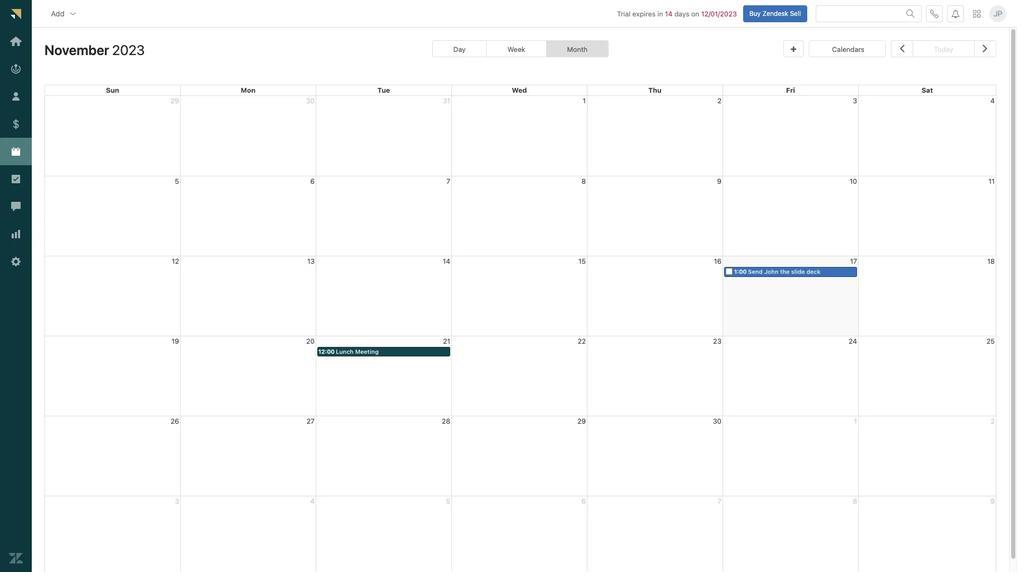Task type: describe. For each thing, give the bounding box(es) containing it.
25
[[986, 337, 995, 345]]

0 horizontal spatial 7
[[446, 177, 450, 185]]

12:00 lunch meeting
[[318, 348, 379, 355]]

1 horizontal spatial 1
[[854, 417, 857, 425]]

chevron down image
[[69, 9, 77, 18]]

0 vertical spatial 1
[[583, 96, 586, 105]]

0 vertical spatial 30
[[306, 96, 315, 105]]

search image
[[906, 9, 915, 18]]

november 2023
[[44, 42, 145, 58]]

wed
[[512, 86, 527, 94]]

angle left image
[[900, 41, 905, 55]]

sun
[[106, 86, 119, 94]]

lunch
[[336, 348, 354, 355]]

12/01/2023
[[701, 9, 737, 18]]

22
[[578, 337, 586, 345]]

16
[[714, 257, 721, 265]]

18
[[987, 257, 995, 265]]

21
[[443, 337, 450, 345]]

month
[[567, 45, 588, 54]]

in
[[657, 9, 663, 18]]

0 horizontal spatial 2
[[717, 96, 721, 105]]

23
[[713, 337, 721, 345]]

trial expires in 14 days on 12/01/2023
[[617, 9, 737, 18]]

10
[[850, 177, 857, 185]]

november
[[44, 42, 109, 58]]

days
[[674, 9, 689, 18]]

trial
[[617, 9, 631, 18]]

meeting
[[355, 348, 379, 355]]

1:00
[[734, 268, 747, 275]]

add button
[[42, 3, 86, 24]]

today
[[934, 45, 953, 54]]

1 vertical spatial 9
[[990, 497, 995, 505]]

fri
[[786, 86, 795, 94]]

31
[[443, 96, 450, 105]]

tue
[[378, 86, 390, 94]]

0 horizontal spatial 4
[[310, 497, 315, 505]]

28
[[442, 417, 450, 425]]

john
[[764, 268, 779, 275]]

17
[[850, 257, 857, 265]]

sat
[[922, 86, 933, 94]]

1 horizontal spatial 6
[[582, 497, 586, 505]]

19
[[172, 337, 179, 345]]

0 vertical spatial 3
[[853, 96, 857, 105]]

1 horizontal spatial 4
[[990, 96, 995, 105]]

mon
[[241, 86, 256, 94]]

12:00
[[318, 348, 335, 355]]

buy zendesk sell button
[[743, 5, 807, 22]]

add
[[51, 9, 65, 18]]

expires
[[632, 9, 656, 18]]

15
[[579, 257, 586, 265]]



Task type: locate. For each thing, give the bounding box(es) containing it.
bell image
[[951, 9, 960, 18]]

1 horizontal spatial 8
[[853, 497, 857, 505]]

send
[[748, 268, 763, 275]]

None checkbox
[[726, 268, 733, 275]]

1 horizontal spatial 9
[[990, 497, 995, 505]]

deck
[[807, 268, 821, 275]]

8
[[582, 177, 586, 185], [853, 497, 857, 505]]

20
[[306, 337, 315, 345]]

1:00 send john the slide deck
[[734, 268, 821, 275]]

3
[[853, 96, 857, 105], [175, 497, 179, 505]]

jp button
[[990, 5, 1006, 22]]

24
[[849, 337, 857, 345]]

plus image
[[791, 46, 796, 53]]

on
[[691, 9, 699, 18]]

0 horizontal spatial 14
[[443, 257, 450, 265]]

zendesk products image
[[973, 10, 981, 17]]

0 vertical spatial 5
[[175, 177, 179, 185]]

5
[[175, 177, 179, 185], [446, 497, 450, 505]]

1 vertical spatial 1
[[854, 417, 857, 425]]

jp
[[994, 9, 1002, 18]]

1 vertical spatial 5
[[446, 497, 450, 505]]

buy
[[749, 9, 761, 17]]

1 vertical spatial 7
[[718, 497, 721, 505]]

0 horizontal spatial 1
[[583, 96, 586, 105]]

0 horizontal spatial 5
[[175, 177, 179, 185]]

1 vertical spatial 14
[[443, 257, 450, 265]]

0 vertical spatial 7
[[446, 177, 450, 185]]

1 horizontal spatial 30
[[713, 417, 721, 425]]

30
[[306, 96, 315, 105], [713, 417, 721, 425]]

0 horizontal spatial 3
[[175, 497, 179, 505]]

slide
[[791, 268, 805, 275]]

1 horizontal spatial 14
[[665, 9, 673, 18]]

1 horizontal spatial 29
[[577, 417, 586, 425]]

1 vertical spatial 30
[[713, 417, 721, 425]]

calendars
[[832, 45, 864, 54]]

12
[[172, 257, 179, 265]]

0 vertical spatial 2
[[717, 96, 721, 105]]

0 vertical spatial 8
[[582, 177, 586, 185]]

zendesk
[[762, 9, 788, 17]]

week
[[507, 45, 525, 54]]

0 vertical spatial 9
[[717, 177, 721, 185]]

2023
[[112, 42, 145, 58]]

0 horizontal spatial 8
[[582, 177, 586, 185]]

1 vertical spatial 8
[[853, 497, 857, 505]]

day
[[453, 45, 466, 54]]

1 vertical spatial 4
[[310, 497, 315, 505]]

0 vertical spatial 29
[[171, 96, 179, 105]]

calls image
[[930, 9, 939, 18]]

buy zendesk sell
[[749, 9, 801, 17]]

0 horizontal spatial 29
[[171, 96, 179, 105]]

0 vertical spatial 14
[[665, 9, 673, 18]]

1 vertical spatial 29
[[577, 417, 586, 425]]

29
[[171, 96, 179, 105], [577, 417, 586, 425]]

zendesk image
[[9, 551, 23, 565]]

0 horizontal spatial 6
[[310, 177, 315, 185]]

14
[[665, 9, 673, 18], [443, 257, 450, 265]]

thu
[[648, 86, 662, 94]]

1
[[583, 96, 586, 105], [854, 417, 857, 425]]

11
[[989, 177, 995, 185]]

0 vertical spatial 6
[[310, 177, 315, 185]]

4
[[990, 96, 995, 105], [310, 497, 315, 505]]

13
[[307, 257, 315, 265]]

1 horizontal spatial 2
[[991, 417, 995, 425]]

27
[[307, 417, 315, 425]]

9
[[717, 177, 721, 185], [990, 497, 995, 505]]

0 horizontal spatial 30
[[306, 96, 315, 105]]

0 horizontal spatial 9
[[717, 177, 721, 185]]

1 horizontal spatial 3
[[853, 96, 857, 105]]

the
[[780, 268, 790, 275]]

6
[[310, 177, 315, 185], [582, 497, 586, 505]]

angle right image
[[983, 41, 988, 55]]

sell
[[790, 9, 801, 17]]

2
[[717, 96, 721, 105], [991, 417, 995, 425]]

1 vertical spatial 6
[[582, 497, 586, 505]]

0 vertical spatial 4
[[990, 96, 995, 105]]

1 vertical spatial 2
[[991, 417, 995, 425]]

26
[[171, 417, 179, 425]]

1 vertical spatial 3
[[175, 497, 179, 505]]

7
[[446, 177, 450, 185], [718, 497, 721, 505]]

1 horizontal spatial 5
[[446, 497, 450, 505]]

1 horizontal spatial 7
[[718, 497, 721, 505]]



Task type: vqa. For each thing, say whether or not it's contained in the screenshot.


